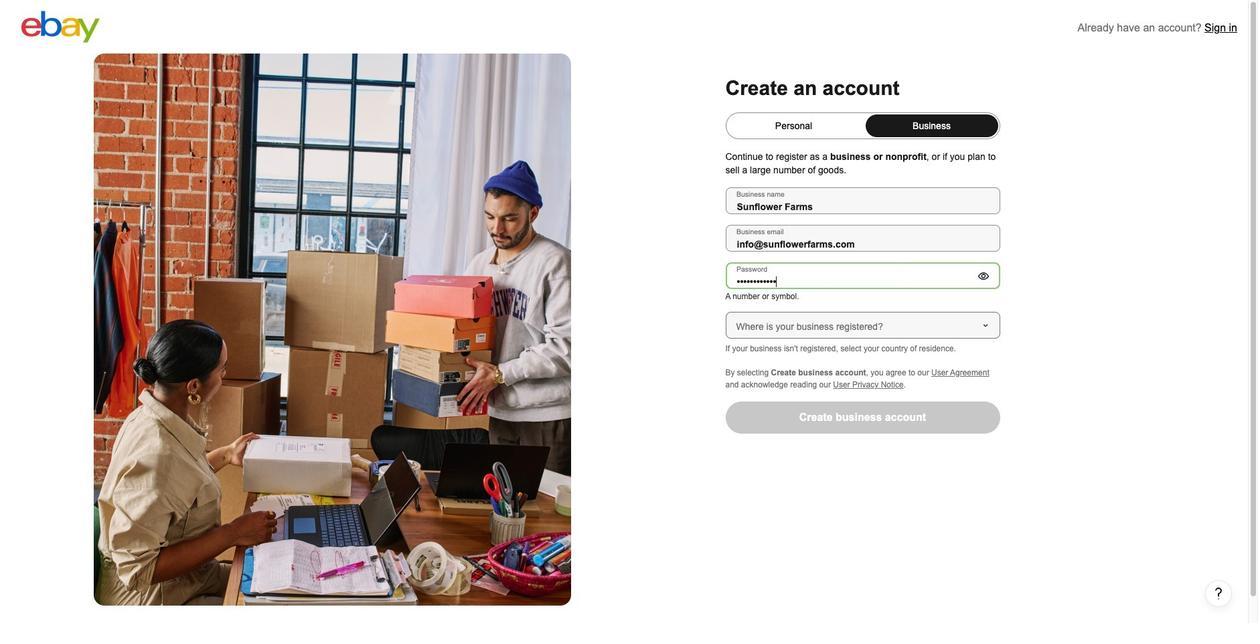 Task type: describe. For each thing, give the bounding box(es) containing it.
help, opens dialogs image
[[1212, 587, 1226, 601]]

buyer reg business background image image
[[94, 54, 571, 606]]



Task type: vqa. For each thing, say whether or not it's contained in the screenshot.
Link
no



Task type: locate. For each thing, give the bounding box(es) containing it.
main content
[[0, 20, 1249, 608]]

None password field
[[726, 263, 1000, 289]]

None text field
[[726, 188, 1000, 214], [726, 225, 1000, 252], [726, 188, 1000, 214], [726, 225, 1000, 252]]

footer
[[0, 606, 1249, 624]]



